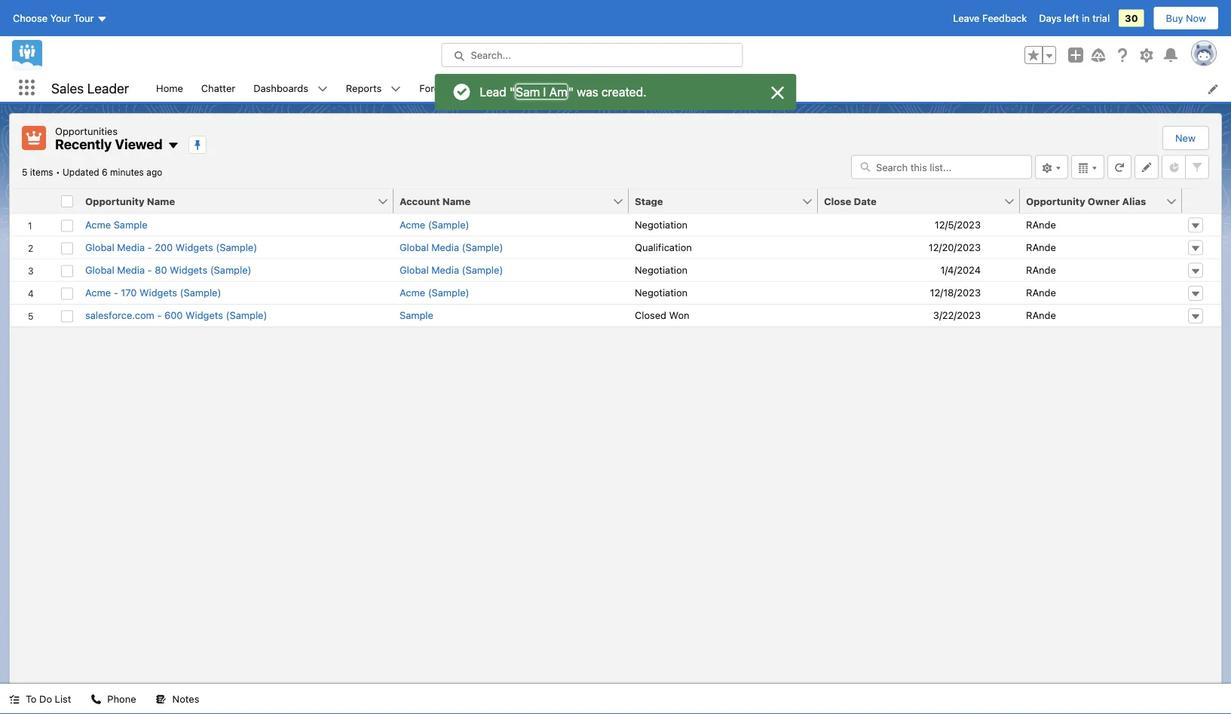 Task type: locate. For each thing, give the bounding box(es) containing it.
acme (sample) link for acme - 170 widgets (sample)
[[400, 285, 469, 300]]

global media (sample) link down account name on the top left of the page
[[400, 240, 503, 255]]

2 opportunity from the left
[[1026, 195, 1086, 207]]

2 text default image from the left
[[91, 694, 101, 705]]

1 acme (sample) link from the top
[[400, 217, 469, 232]]

2 horizontal spatial text default image
[[156, 694, 166, 705]]

text default image right reports
[[391, 84, 401, 94]]

1 vertical spatial global media (sample) link
[[400, 263, 503, 277]]

list
[[147, 74, 1232, 102]]

1 text default image from the left
[[9, 694, 20, 705]]

acme (sample) link for acme sample
[[400, 217, 469, 232]]

- left 200
[[148, 242, 152, 253]]

0 vertical spatial global media (sample) link
[[400, 240, 503, 255]]

opportunity owner alias
[[1026, 195, 1147, 207]]

1 vertical spatial opportunities
[[55, 125, 118, 137]]

group
[[1025, 46, 1057, 64]]

" left the sam
[[510, 84, 515, 99]]

opportunity owner alias element
[[1020, 189, 1192, 214]]

media down account name on the top left of the page
[[432, 242, 459, 253]]

1 rande from the top
[[1026, 219, 1057, 230]]

text default image inside the dashboards list item
[[317, 84, 328, 94]]

widgets right 80
[[170, 264, 208, 276]]

12/5/2023
[[935, 219, 981, 230]]

lead
[[480, 84, 507, 99]]

opportunity left owner
[[1026, 195, 1086, 207]]

3 rande from the top
[[1026, 264, 1057, 276]]

- left 170
[[114, 287, 118, 298]]

opportunities
[[563, 82, 625, 93], [55, 125, 118, 137]]

1 horizontal spatial name
[[443, 195, 471, 207]]

text default image for notes
[[156, 694, 166, 705]]

1 horizontal spatial opportunity
[[1026, 195, 1086, 207]]

"
[[510, 84, 515, 99], [568, 84, 574, 99]]

acme (sample) link down account name on the top left of the page
[[400, 217, 469, 232]]

global media (sample) down account name on the top left of the page
[[400, 242, 503, 253]]

5 rande from the top
[[1026, 310, 1057, 321]]

2 vertical spatial negotiation
[[635, 287, 688, 298]]

name
[[147, 195, 175, 207], [443, 195, 471, 207]]

text default image left notes
[[156, 694, 166, 705]]

acme sample link
[[85, 217, 148, 232]]

in
[[1082, 12, 1090, 24]]

global media (sample)
[[400, 242, 503, 253], [400, 264, 503, 276]]

acme (sample) down account name on the top left of the page
[[400, 219, 469, 230]]

text default image inside notes 'button'
[[156, 694, 166, 705]]

sam
[[516, 84, 540, 99]]

text default image inside reports list item
[[391, 84, 401, 94]]

0 horizontal spatial text default image
[[167, 140, 179, 152]]

notes button
[[147, 684, 208, 714]]

acme (sample) link
[[400, 217, 469, 232], [400, 285, 469, 300]]

sales
[[51, 80, 84, 96]]

0 horizontal spatial sample
[[114, 219, 148, 230]]

acme down opportunity name
[[85, 219, 111, 230]]

recently viewed grid
[[10, 189, 1222, 327]]

global media (sample) up sample link
[[400, 264, 503, 276]]

account
[[400, 195, 440, 207]]

0 vertical spatial opportunities
[[563, 82, 625, 93]]

1 opportunity from the left
[[85, 195, 145, 207]]

negotiation down qualification
[[635, 264, 688, 276]]

1 horizontal spatial "
[[568, 84, 574, 99]]

1 vertical spatial acme (sample)
[[400, 287, 469, 298]]

2 global media (sample) from the top
[[400, 264, 503, 276]]

0 vertical spatial negotiation
[[635, 219, 688, 230]]

" right am
[[568, 84, 574, 99]]

account name element
[[394, 189, 638, 214]]

global media - 80 widgets (sample) link
[[85, 263, 251, 277]]

reports list item
[[337, 74, 410, 102]]

2 global media (sample) link from the top
[[400, 263, 503, 277]]

0 vertical spatial acme (sample) link
[[400, 217, 469, 232]]

0 vertical spatial acme (sample)
[[400, 219, 469, 230]]

None search field
[[851, 155, 1032, 179]]

1 vertical spatial acme (sample) link
[[400, 285, 469, 300]]

forecasts link
[[410, 74, 473, 102]]

1 vertical spatial sample
[[400, 310, 434, 321]]

name inside 'element'
[[443, 195, 471, 207]]

action image
[[1183, 189, 1222, 213]]

0 horizontal spatial opportunity
[[85, 195, 145, 207]]

(sample)
[[428, 219, 469, 230], [216, 242, 257, 253], [462, 242, 503, 253], [210, 264, 251, 276], [462, 264, 503, 276], [180, 287, 221, 298], [428, 287, 469, 298], [226, 310, 267, 321]]

negotiation for 1/4/2024
[[635, 264, 688, 276]]

qualification
[[635, 242, 692, 253]]

text default image left to
[[9, 694, 20, 705]]

media
[[117, 242, 145, 253], [432, 242, 459, 253], [117, 264, 145, 276], [432, 264, 459, 276]]

0 horizontal spatial "
[[510, 84, 515, 99]]

dashboards list item
[[244, 74, 337, 102]]

acme (sample) up sample link
[[400, 287, 469, 298]]

close date element
[[818, 189, 1029, 214]]

1 acme (sample) from the top
[[400, 219, 469, 230]]

i
[[543, 84, 546, 99]]

text default image left phone
[[91, 694, 101, 705]]

rande for 12/5/2023
[[1026, 219, 1057, 230]]

negotiation for 12/18/2023
[[635, 287, 688, 298]]

name right account
[[443, 195, 471, 207]]

1 horizontal spatial text default image
[[91, 694, 101, 705]]

do
[[39, 693, 52, 705]]

leave feedback link
[[953, 12, 1027, 24]]

cell inside recently viewed grid
[[55, 189, 79, 214]]

acme (sample)
[[400, 219, 469, 230], [400, 287, 469, 298]]

action element
[[1183, 189, 1222, 214]]

negotiation up closed won
[[635, 287, 688, 298]]

recently viewed|opportunities|list view element
[[9, 113, 1223, 684]]

1 global media (sample) link from the top
[[400, 240, 503, 255]]

170
[[121, 287, 137, 298]]

name down ago
[[147, 195, 175, 207]]

account name
[[400, 195, 471, 207]]

name for account name
[[443, 195, 471, 207]]

text default image for dashboards
[[317, 84, 328, 94]]

0 horizontal spatial text default image
[[9, 694, 20, 705]]

opportunity
[[85, 195, 145, 207], [1026, 195, 1086, 207]]

opportunity up acme sample
[[85, 195, 145, 207]]

acme down account
[[400, 219, 425, 230]]

global
[[85, 242, 114, 253], [400, 242, 429, 253], [85, 264, 114, 276], [400, 264, 429, 276]]

-
[[148, 242, 152, 253], [148, 264, 152, 276], [114, 287, 118, 298], [157, 310, 162, 321]]

leave
[[953, 12, 980, 24]]

acme (sample) link up sample link
[[400, 285, 469, 300]]

global media - 200 widgets (sample) link
[[85, 240, 257, 255]]

recently viewed
[[55, 136, 163, 152]]

text default image right viewed
[[167, 140, 179, 152]]

text default image for to do list
[[9, 694, 20, 705]]

3 negotiation from the top
[[635, 287, 688, 298]]

2 horizontal spatial text default image
[[391, 84, 401, 94]]

negotiation
[[635, 219, 688, 230], [635, 264, 688, 276], [635, 287, 688, 298]]

opportunity name
[[85, 195, 175, 207]]

3 text default image from the left
[[156, 694, 166, 705]]

text default image inside phone button
[[91, 694, 101, 705]]

list
[[55, 693, 71, 705]]

2 rande from the top
[[1026, 242, 1057, 253]]

text default image
[[317, 84, 328, 94], [391, 84, 401, 94], [167, 140, 179, 152]]

1 horizontal spatial text default image
[[317, 84, 328, 94]]

1 vertical spatial negotiation
[[635, 264, 688, 276]]

1 name from the left
[[147, 195, 175, 207]]

rande
[[1026, 219, 1057, 230], [1026, 242, 1057, 253], [1026, 264, 1057, 276], [1026, 287, 1057, 298], [1026, 310, 1057, 321]]

1/4/2024
[[941, 264, 981, 276]]

text default image inside to do list button
[[9, 694, 20, 705]]

- left 80
[[148, 264, 152, 276]]

accounts
[[482, 82, 525, 93]]

opportunity inside opportunity owner alias button
[[1026, 195, 1086, 207]]

200
[[155, 242, 173, 253]]

0 vertical spatial global media (sample)
[[400, 242, 503, 253]]

global media (sample) for negotiation
[[400, 264, 503, 276]]

alias
[[1123, 195, 1147, 207]]

viewed
[[115, 136, 163, 152]]

cell
[[55, 189, 79, 214]]

buy now
[[1166, 12, 1207, 24]]

negotiation up qualification
[[635, 219, 688, 230]]

1 horizontal spatial opportunities
[[563, 82, 625, 93]]

2 negotiation from the top
[[635, 264, 688, 276]]

2 name from the left
[[443, 195, 471, 207]]

text default image
[[9, 694, 20, 705], [91, 694, 101, 705], [156, 694, 166, 705]]

closed won
[[635, 310, 690, 321]]

choose
[[13, 12, 48, 24]]

sample
[[114, 219, 148, 230], [400, 310, 434, 321]]

global media (sample) link up sample link
[[400, 263, 503, 277]]

30
[[1125, 12, 1138, 24]]

0 vertical spatial sample
[[114, 219, 148, 230]]

2 acme (sample) from the top
[[400, 287, 469, 298]]

2 acme (sample) link from the top
[[400, 285, 469, 300]]

widgets
[[176, 242, 213, 253], [170, 264, 208, 276], [140, 287, 177, 298], [186, 310, 223, 321]]

opportunity inside opportunity name button
[[85, 195, 145, 207]]

won
[[669, 310, 690, 321]]

1 global media (sample) from the top
[[400, 242, 503, 253]]

0 horizontal spatial name
[[147, 195, 175, 207]]

widgets down 80
[[140, 287, 177, 298]]

choose your tour
[[13, 12, 94, 24]]

12/18/2023
[[930, 287, 981, 298]]

4 rande from the top
[[1026, 287, 1057, 298]]

text default image left reports link
[[317, 84, 328, 94]]

media up 170
[[117, 264, 145, 276]]

opportunity name element
[[79, 189, 403, 214]]

dashboards
[[254, 82, 308, 93]]

new button
[[1164, 127, 1208, 149]]

opportunity for opportunity owner alias
[[1026, 195, 1086, 207]]

stage
[[635, 195, 663, 207]]

acme
[[85, 219, 111, 230], [400, 219, 425, 230], [85, 287, 111, 298], [400, 287, 425, 298]]

search...
[[471, 49, 511, 61]]

2 " from the left
[[568, 84, 574, 99]]

opportunities list item
[[554, 74, 654, 102]]

1 negotiation from the top
[[635, 219, 688, 230]]

media down "acme sample" link in the left top of the page
[[117, 242, 145, 253]]

home link
[[147, 74, 192, 102]]

1 vertical spatial global media (sample)
[[400, 264, 503, 276]]

item number element
[[10, 189, 55, 214]]



Task type: describe. For each thing, give the bounding box(es) containing it.
opportunity owner alias button
[[1020, 189, 1166, 213]]

leader
[[87, 80, 129, 96]]

global media - 80 widgets (sample)
[[85, 264, 251, 276]]

rande for 3/22/2023
[[1026, 310, 1057, 321]]

acme (sample) for acme sample
[[400, 219, 469, 230]]

opportunity name button
[[79, 189, 377, 213]]

was
[[577, 84, 599, 99]]

reports link
[[337, 74, 391, 102]]

widgets right 600 on the top left
[[186, 310, 223, 321]]

media up sample link
[[432, 264, 459, 276]]

trial
[[1093, 12, 1110, 24]]

rande for 1/4/2024
[[1026, 264, 1057, 276]]

chatter link
[[192, 74, 244, 102]]

buy
[[1166, 12, 1184, 24]]

forecasts
[[419, 82, 464, 93]]

none search field inside recently viewed|opportunities|list view element
[[851, 155, 1032, 179]]

to do list
[[26, 693, 71, 705]]

choose your tour button
[[12, 6, 108, 30]]

•
[[56, 167, 60, 178]]

negotiation for 12/5/2023
[[635, 219, 688, 230]]

rande for 12/20/2023
[[1026, 242, 1057, 253]]

5 items • updated 6 minutes ago
[[22, 167, 162, 178]]

text default image for reports
[[391, 84, 401, 94]]

sam i am link
[[515, 84, 568, 100]]

widgets right 200
[[176, 242, 213, 253]]

name for opportunity name
[[147, 195, 175, 207]]

opportunities inside list item
[[563, 82, 625, 93]]

1 horizontal spatial sample
[[400, 310, 434, 321]]

text default image for phone
[[91, 694, 101, 705]]

opportunities link
[[554, 74, 634, 102]]

feedback
[[983, 12, 1027, 24]]

acme up sample link
[[400, 287, 425, 298]]

close date
[[824, 195, 877, 207]]

account name button
[[394, 189, 612, 213]]

created.
[[602, 84, 647, 99]]

- left 600 on the top left
[[157, 310, 162, 321]]

date
[[854, 195, 877, 207]]

accounts link
[[473, 74, 534, 102]]

days left in trial
[[1039, 12, 1110, 24]]

acme left 170
[[85, 287, 111, 298]]

3/22/2023
[[934, 310, 981, 321]]

salesforce.com
[[85, 310, 155, 321]]

80
[[155, 264, 167, 276]]

global media (sample) for qualification
[[400, 242, 503, 253]]

600
[[164, 310, 183, 321]]

media inside global media - 80 widgets (sample) link
[[117, 264, 145, 276]]

stage button
[[629, 189, 802, 213]]

reports
[[346, 82, 382, 93]]

Search Recently Viewed list view. search field
[[851, 155, 1032, 179]]

to do list button
[[0, 684, 80, 714]]

salesforce.com - 600 widgets (sample) link
[[85, 308, 267, 323]]

now
[[1186, 12, 1207, 24]]

tour
[[74, 12, 94, 24]]

1 " from the left
[[510, 84, 515, 99]]

large image
[[769, 84, 787, 102]]

updated
[[63, 167, 99, 178]]

global media (sample) link for qualification
[[400, 240, 503, 255]]

closed
[[635, 310, 667, 321]]

your
[[50, 12, 71, 24]]

rande for 12/18/2023
[[1026, 287, 1057, 298]]

6
[[102, 167, 108, 178]]

5
[[22, 167, 27, 178]]

recently
[[55, 136, 112, 152]]

am
[[549, 84, 568, 99]]

to
[[26, 693, 37, 705]]

media inside global media - 200 widgets (sample) link
[[117, 242, 145, 253]]

chatter
[[201, 82, 235, 93]]

acme (sample) for acme - 170 widgets (sample)
[[400, 287, 469, 298]]

minutes
[[110, 167, 144, 178]]

sample link
[[400, 308, 434, 323]]

opportunity for opportunity name
[[85, 195, 145, 207]]

global media (sample) link for negotiation
[[400, 263, 503, 277]]

leave feedback
[[953, 12, 1027, 24]]

sales leader
[[51, 80, 129, 96]]

0 horizontal spatial opportunities
[[55, 125, 118, 137]]

stage element
[[629, 189, 827, 214]]

item number image
[[10, 189, 55, 213]]

acme - 170 widgets (sample) link
[[85, 285, 221, 300]]

acme - 170 widgets (sample)
[[85, 287, 221, 298]]

acme sample
[[85, 219, 148, 230]]

list containing home
[[147, 74, 1232, 102]]

phone
[[107, 693, 136, 705]]

dashboards link
[[244, 74, 317, 102]]

left
[[1065, 12, 1080, 24]]

lead " sam i am " was created.
[[480, 84, 647, 99]]

close
[[824, 195, 852, 207]]

success alert dialog
[[435, 74, 797, 110]]

global media - 200 widgets (sample)
[[85, 242, 257, 253]]

12/20/2023
[[929, 242, 981, 253]]

buy now button
[[1154, 6, 1219, 30]]

owner
[[1088, 195, 1120, 207]]

salesforce.com - 600 widgets (sample)
[[85, 310, 267, 321]]

ago
[[147, 167, 162, 178]]

search... button
[[442, 43, 743, 67]]

items
[[30, 167, 53, 178]]

days
[[1039, 12, 1062, 24]]

new
[[1176, 132, 1196, 144]]

phone button
[[82, 684, 145, 714]]

accounts list item
[[473, 74, 554, 102]]

recently viewed status
[[22, 167, 63, 178]]



Task type: vqa. For each thing, say whether or not it's contained in the screenshot.
was
yes



